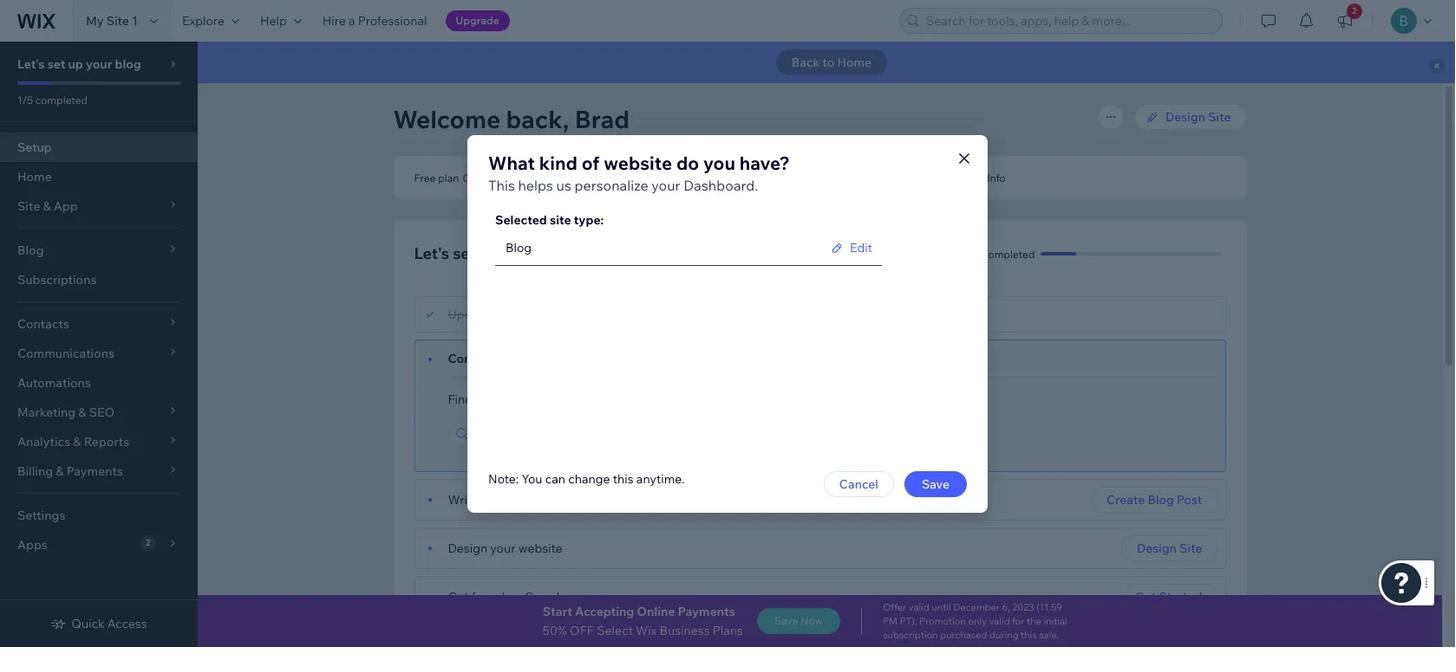 Task type: describe. For each thing, give the bounding box(es) containing it.
settings
[[17, 508, 65, 524]]

compare plans link
[[463, 170, 537, 186]]

domain for perfect
[[548, 392, 590, 408]]

plan
[[438, 171, 459, 184]]

website inside what kind of website do you have? this helps us personalize your dashboard.
[[604, 151, 672, 174]]

back
[[792, 55, 820, 70]]

subscriptions link
[[0, 265, 198, 295]]

blog down site
[[540, 244, 573, 264]]

you
[[522, 471, 543, 487]]

upgrade
[[456, 14, 499, 27]]

no domain connect
[[579, 171, 681, 184]]

design site link
[[1135, 104, 1247, 130]]

update your blog type
[[448, 307, 575, 323]]

perfect
[[503, 392, 545, 408]]

no for no business email
[[724, 171, 738, 184]]

and
[[593, 392, 614, 408]]

0 horizontal spatial website
[[518, 541, 563, 557]]

the
[[1027, 616, 1042, 628]]

up inside sidebar element
[[68, 56, 83, 72]]

pt).
[[900, 616, 917, 628]]

edit for edit business info
[[920, 171, 939, 184]]

no business email
[[724, 171, 811, 184]]

custom
[[510, 351, 553, 367]]

post
[[1177, 493, 1203, 508]]

edit for edit
[[850, 240, 873, 255]]

home inside button
[[837, 55, 872, 70]]

no for no domain connect
[[579, 171, 593, 184]]

2 horizontal spatial a
[[681, 392, 688, 408]]

pm
[[883, 616, 898, 628]]

your inside what kind of website do you have? this helps us personalize your dashboard.
[[652, 177, 681, 194]]

design site button
[[1122, 536, 1218, 562]]

design site inside button
[[1137, 541, 1203, 557]]

post
[[563, 493, 589, 508]]

automations link
[[0, 369, 198, 398]]

1 vertical spatial up
[[479, 244, 499, 264]]

quick access button
[[51, 617, 147, 632]]

back to home alert
[[198, 42, 1455, 83]]

kind
[[539, 151, 578, 174]]

design inside design site button
[[1137, 541, 1177, 557]]

blog down the can
[[535, 493, 560, 508]]

free plan compare plans
[[414, 171, 537, 184]]

blog left type
[[521, 307, 546, 323]]

do
[[676, 151, 699, 174]]

edit button
[[829, 240, 877, 255]]

get for get started
[[1136, 590, 1157, 605]]

what kind of website do you have? this helps us personalize your dashboard.
[[488, 151, 790, 194]]

2 button
[[1326, 0, 1364, 42]]

site inside button
[[1180, 541, 1203, 557]]

you
[[703, 151, 736, 174]]

it
[[658, 392, 665, 408]]

set inside sidebar element
[[47, 56, 65, 72]]

quick access
[[71, 617, 147, 632]]

type
[[549, 307, 575, 323]]

a for custom
[[500, 351, 507, 367]]

payments
[[678, 605, 735, 620]]

update
[[448, 307, 490, 323]]

Search for tools, apps, help & more... field
[[921, 9, 1217, 33]]

save for save now
[[775, 615, 799, 628]]

on
[[508, 590, 522, 605]]

1 horizontal spatial set
[[453, 244, 476, 264]]

setup link
[[0, 133, 198, 162]]

1 vertical spatial let's
[[414, 244, 449, 264]]

automations
[[17, 376, 91, 391]]

offer valid until december 6, 2023 (11:59 pm pt). promotion only valid for the initial subscription purchased during this sale.
[[883, 602, 1068, 642]]

promotion
[[919, 616, 966, 628]]

only
[[968, 616, 987, 628]]

get started
[[1136, 590, 1203, 605]]

have?
[[740, 151, 790, 174]]

blog
[[1148, 493, 1174, 508]]

home inside sidebar element
[[17, 169, 52, 185]]

edit business info button
[[899, 170, 1006, 186]]

get for get found on google
[[448, 590, 469, 605]]

create blog post button
[[1091, 487, 1218, 513]]

purchased
[[940, 630, 988, 642]]

type:
[[574, 212, 604, 228]]

select
[[597, 624, 633, 639]]

write your first blog post
[[448, 493, 589, 508]]

started
[[1159, 590, 1203, 605]]

your down the note:
[[482, 493, 507, 508]]

save now button
[[757, 609, 841, 635]]

can
[[545, 471, 566, 487]]

what
[[488, 151, 535, 174]]

first
[[510, 493, 532, 508]]

save now
[[775, 615, 823, 628]]

in
[[668, 392, 678, 408]]

1/5 completed inside sidebar element
[[17, 94, 88, 107]]

now
[[801, 615, 823, 628]]

connect link
[[639, 170, 681, 186]]

personalize
[[575, 177, 649, 194]]

dashboard.
[[684, 177, 758, 194]]

1 vertical spatial valid
[[989, 616, 1010, 628]]

create blog post
[[1107, 493, 1203, 508]]

blog inside sidebar element
[[115, 56, 141, 72]]

note: you can change this anytime.
[[488, 471, 685, 487]]

(11:59
[[1037, 602, 1063, 614]]

secure
[[617, 392, 655, 408]]

google
[[525, 590, 567, 605]]

business inside start accepting online payments 50% off select wix business plans
[[660, 624, 710, 639]]

0 vertical spatial valid
[[909, 602, 930, 614]]

plans inside start accepting online payments 50% off select wix business plans
[[713, 624, 743, 639]]

get found on google
[[448, 590, 567, 605]]

design your website
[[448, 541, 563, 557]]

selected site type:
[[495, 212, 604, 228]]

for
[[1012, 616, 1025, 628]]

let's set up your blog inside sidebar element
[[17, 56, 141, 72]]

brad
[[575, 104, 630, 134]]



Task type: locate. For each thing, give the bounding box(es) containing it.
my site 1
[[86, 13, 138, 29]]

1 horizontal spatial site
[[1180, 541, 1203, 557]]

completed inside sidebar element
[[35, 94, 88, 107]]

1/5
[[17, 94, 33, 107], [965, 248, 981, 261]]

0 vertical spatial 1/5
[[17, 94, 33, 107]]

up down selected on the top
[[479, 244, 499, 264]]

1 horizontal spatial save
[[922, 477, 950, 492]]

selected
[[495, 212, 547, 228]]

0 horizontal spatial completed
[[35, 94, 88, 107]]

1/5 completed down the "info"
[[965, 248, 1035, 261]]

a inside hire a professional "link"
[[349, 13, 355, 29]]

this right change
[[613, 471, 634, 487]]

0 horizontal spatial business
[[660, 624, 710, 639]]

1 horizontal spatial get
[[1136, 590, 1157, 605]]

0 horizontal spatial let's set up your blog
[[17, 56, 141, 72]]

2 get from the left
[[1136, 590, 1157, 605]]

0 horizontal spatial set
[[47, 56, 65, 72]]

connect a custom domain
[[448, 351, 599, 367]]

subscription
[[883, 630, 938, 642]]

let's
[[17, 56, 45, 72], [414, 244, 449, 264]]

save
[[922, 477, 950, 492], [775, 615, 799, 628]]

back to home
[[792, 55, 872, 70]]

1 vertical spatial site
[[1208, 109, 1231, 125]]

access
[[107, 617, 147, 632]]

0 vertical spatial a
[[349, 13, 355, 29]]

1 horizontal spatial let's set up your blog
[[414, 244, 573, 264]]

online
[[637, 605, 675, 620]]

help button
[[250, 0, 312, 42]]

home link
[[0, 162, 198, 192]]

your right "find"
[[475, 392, 501, 408]]

welcome
[[393, 104, 501, 134]]

1/5 completed
[[17, 94, 88, 107], [965, 248, 1035, 261]]

blog
[[115, 56, 141, 72], [540, 244, 573, 264], [521, 307, 546, 323], [535, 493, 560, 508]]

get
[[448, 590, 469, 605], [1136, 590, 1157, 605]]

found
[[472, 590, 505, 605]]

1 vertical spatial business
[[660, 624, 710, 639]]

1 horizontal spatial business
[[942, 171, 985, 184]]

few
[[690, 392, 711, 408]]

1 vertical spatial this
[[1021, 630, 1037, 642]]

valid
[[909, 602, 930, 614], [989, 616, 1010, 628]]

2 no from the left
[[724, 171, 738, 184]]

1 no from the left
[[579, 171, 593, 184]]

info
[[987, 171, 1006, 184]]

business
[[942, 171, 985, 184], [660, 624, 710, 639]]

domain for custom
[[556, 351, 599, 367]]

off
[[570, 624, 594, 639]]

wix
[[636, 624, 657, 639]]

edit
[[920, 171, 939, 184], [850, 240, 873, 255]]

your right update
[[493, 307, 518, 323]]

a right in
[[681, 392, 688, 408]]

offer
[[883, 602, 907, 614]]

hire a professional
[[322, 13, 427, 29]]

completed
[[35, 94, 88, 107], [983, 248, 1035, 261]]

1
[[132, 13, 138, 29]]

1 horizontal spatial edit
[[920, 171, 939, 184]]

let's set up your blog down my
[[17, 56, 141, 72]]

1 vertical spatial design site
[[1137, 541, 1203, 557]]

2 vertical spatial a
[[681, 392, 688, 408]]

december
[[953, 602, 1000, 614]]

1/5 completed up setup
[[17, 94, 88, 107]]

your
[[86, 56, 112, 72], [652, 177, 681, 194], [502, 244, 536, 264], [493, 307, 518, 323], [475, 392, 501, 408], [482, 493, 507, 508], [490, 541, 516, 557]]

1/5 inside sidebar element
[[17, 94, 33, 107]]

0 horizontal spatial valid
[[909, 602, 930, 614]]

website up google
[[518, 541, 563, 557]]

a right hire
[[349, 13, 355, 29]]

get inside button
[[1136, 590, 1157, 605]]

None field
[[500, 231, 829, 265]]

1 horizontal spatial home
[[837, 55, 872, 70]]

home
[[837, 55, 872, 70], [17, 169, 52, 185]]

0 vertical spatial completed
[[35, 94, 88, 107]]

0 vertical spatial save
[[922, 477, 950, 492]]

get left 'found'
[[448, 590, 469, 605]]

0 vertical spatial set
[[47, 56, 65, 72]]

email
[[785, 171, 811, 184]]

0 vertical spatial edit
[[920, 171, 939, 184]]

save inside button
[[775, 615, 799, 628]]

2023
[[1013, 602, 1035, 614]]

your inside sidebar element
[[86, 56, 112, 72]]

edit inside button
[[920, 171, 939, 184]]

0 vertical spatial connect
[[639, 171, 681, 184]]

0 horizontal spatial let's
[[17, 56, 45, 72]]

welcome back, brad
[[393, 104, 630, 134]]

this down "the"
[[1021, 630, 1037, 642]]

save for save
[[922, 477, 950, 492]]

completed up setup
[[35, 94, 88, 107]]

0 vertical spatial domain
[[596, 171, 632, 184]]

e.g., mystunningwebsite.com field
[[470, 422, 733, 447]]

1 horizontal spatial 1/5 completed
[[965, 248, 1035, 261]]

1 get from the left
[[448, 590, 469, 605]]

domain
[[596, 171, 632, 184], [556, 351, 599, 367], [548, 392, 590, 408]]

business inside button
[[942, 171, 985, 184]]

1 horizontal spatial website
[[604, 151, 672, 174]]

set up update
[[453, 244, 476, 264]]

1 horizontal spatial valid
[[989, 616, 1010, 628]]

0 vertical spatial site
[[106, 13, 129, 29]]

2 horizontal spatial site
[[1208, 109, 1231, 125]]

subscriptions
[[17, 272, 97, 288]]

business left the "info"
[[942, 171, 985, 184]]

0 horizontal spatial up
[[68, 56, 83, 72]]

1/5 down edit business info
[[965, 248, 981, 261]]

0 vertical spatial let's set up your blog
[[17, 56, 141, 72]]

setup
[[17, 140, 52, 155]]

set
[[47, 56, 65, 72], [453, 244, 476, 264]]

up up "setup" link
[[68, 56, 83, 72]]

anytime.
[[636, 471, 685, 487]]

0 vertical spatial plans
[[510, 171, 537, 184]]

6,
[[1002, 602, 1010, 614]]

0 vertical spatial 1/5 completed
[[17, 94, 88, 107]]

get started button
[[1120, 585, 1218, 611]]

hire
[[322, 13, 346, 29]]

until
[[932, 602, 951, 614]]

0 horizontal spatial a
[[349, 13, 355, 29]]

0 horizontal spatial edit
[[850, 240, 873, 255]]

let's up setup
[[17, 56, 45, 72]]

0 horizontal spatial site
[[106, 13, 129, 29]]

your up get found on google
[[490, 541, 516, 557]]

let's up update
[[414, 244, 449, 264]]

start
[[543, 605, 572, 620]]

save button
[[905, 471, 967, 497]]

1 vertical spatial save
[[775, 615, 799, 628]]

1 horizontal spatial 1/5
[[965, 248, 981, 261]]

home right to
[[837, 55, 872, 70]]

no right the us
[[579, 171, 593, 184]]

helps
[[518, 177, 553, 194]]

0 horizontal spatial save
[[775, 615, 799, 628]]

of
[[582, 151, 600, 174]]

up
[[68, 56, 83, 72], [479, 244, 499, 264]]

valid up pt).
[[909, 602, 930, 614]]

plans
[[510, 171, 537, 184], [713, 624, 743, 639]]

valid up during on the bottom of page
[[989, 616, 1010, 628]]

1 vertical spatial home
[[17, 169, 52, 185]]

1 vertical spatial set
[[453, 244, 476, 264]]

0 horizontal spatial home
[[17, 169, 52, 185]]

your down 'do'
[[652, 177, 681, 194]]

1 vertical spatial website
[[518, 541, 563, 557]]

1 vertical spatial connect
[[448, 351, 497, 367]]

find your perfect domain and secure it in a few clicks.
[[448, 392, 748, 408]]

note:
[[488, 471, 519, 487]]

domain left connect link
[[596, 171, 632, 184]]

1 horizontal spatial up
[[479, 244, 499, 264]]

professional
[[358, 13, 427, 29]]

1 horizontal spatial let's
[[414, 244, 449, 264]]

1 vertical spatial completed
[[983, 248, 1035, 261]]

start accepting online payments 50% off select wix business plans
[[543, 605, 743, 639]]

sidebar element
[[0, 42, 198, 648]]

back to home button
[[776, 49, 888, 75]]

this inside 'offer valid until december 6, 2023 (11:59 pm pt). promotion only valid for the initial subscription purchased during this sale.'
[[1021, 630, 1037, 642]]

0 vertical spatial business
[[942, 171, 985, 184]]

to
[[823, 55, 835, 70]]

0 horizontal spatial 1/5
[[17, 94, 33, 107]]

get left 'started' on the right bottom
[[1136, 590, 1157, 605]]

design inside design site link
[[1166, 109, 1206, 125]]

50%
[[543, 624, 567, 639]]

1 horizontal spatial a
[[500, 351, 507, 367]]

1 horizontal spatial plans
[[713, 624, 743, 639]]

domain left and
[[548, 392, 590, 408]]

0 horizontal spatial plans
[[510, 171, 537, 184]]

1/5 up setup
[[17, 94, 33, 107]]

blog down 1
[[115, 56, 141, 72]]

completed down the "info"
[[983, 248, 1035, 261]]

1 vertical spatial a
[[500, 351, 507, 367]]

save inside button
[[922, 477, 950, 492]]

a left custom
[[500, 351, 507, 367]]

find
[[448, 392, 473, 408]]

0 vertical spatial up
[[68, 56, 83, 72]]

website up personalize
[[604, 151, 672, 174]]

home down setup
[[17, 169, 52, 185]]

save left now on the right bottom of page
[[775, 615, 799, 628]]

0 horizontal spatial this
[[613, 471, 634, 487]]

let's set up your blog down selected on the top
[[414, 244, 573, 264]]

1 horizontal spatial this
[[1021, 630, 1037, 642]]

edit business info
[[920, 171, 1006, 184]]

0 vertical spatial design site
[[1166, 109, 1231, 125]]

1 horizontal spatial connect
[[639, 171, 681, 184]]

a
[[349, 13, 355, 29], [500, 351, 507, 367], [681, 392, 688, 408]]

domain up find your perfect domain and secure it in a few clicks. at bottom
[[556, 351, 599, 367]]

write
[[448, 493, 479, 508]]

1 vertical spatial 1/5
[[965, 248, 981, 261]]

2 vertical spatial site
[[1180, 541, 1203, 557]]

a for professional
[[349, 13, 355, 29]]

plans down payments
[[713, 624, 743, 639]]

business down payments
[[660, 624, 710, 639]]

0 horizontal spatial no
[[579, 171, 593, 184]]

0 vertical spatial home
[[837, 55, 872, 70]]

create
[[1107, 493, 1145, 508]]

let's inside sidebar element
[[17, 56, 45, 72]]

1 vertical spatial let's set up your blog
[[414, 244, 573, 264]]

no left business
[[724, 171, 738, 184]]

1 horizontal spatial no
[[724, 171, 738, 184]]

your down my
[[86, 56, 112, 72]]

us
[[556, 177, 571, 194]]

2 vertical spatial domain
[[548, 392, 590, 408]]

hire a professional link
[[312, 0, 438, 42]]

0 vertical spatial website
[[604, 151, 672, 174]]

plans left kind
[[510, 171, 537, 184]]

0 horizontal spatial get
[[448, 590, 469, 605]]

save right cancel button on the bottom
[[922, 477, 950, 492]]

no
[[579, 171, 593, 184], [724, 171, 738, 184]]

my
[[86, 13, 104, 29]]

settings link
[[0, 501, 198, 531]]

help
[[260, 13, 287, 29]]

0 vertical spatial this
[[613, 471, 634, 487]]

1 vertical spatial domain
[[556, 351, 599, 367]]

1 vertical spatial edit
[[850, 240, 873, 255]]

set up setup
[[47, 56, 65, 72]]

compare
[[463, 171, 508, 184]]

back,
[[506, 104, 569, 134]]

upgrade button
[[445, 10, 510, 31]]

0 vertical spatial let's
[[17, 56, 45, 72]]

1 vertical spatial plans
[[713, 624, 743, 639]]

your down selected on the top
[[502, 244, 536, 264]]

sale.
[[1039, 630, 1059, 642]]

1 horizontal spatial completed
[[983, 248, 1035, 261]]

0 horizontal spatial 1/5 completed
[[17, 94, 88, 107]]

0 horizontal spatial connect
[[448, 351, 497, 367]]

1 vertical spatial 1/5 completed
[[965, 248, 1035, 261]]



Task type: vqa. For each thing, say whether or not it's contained in the screenshot.
save now BUTTON
yes



